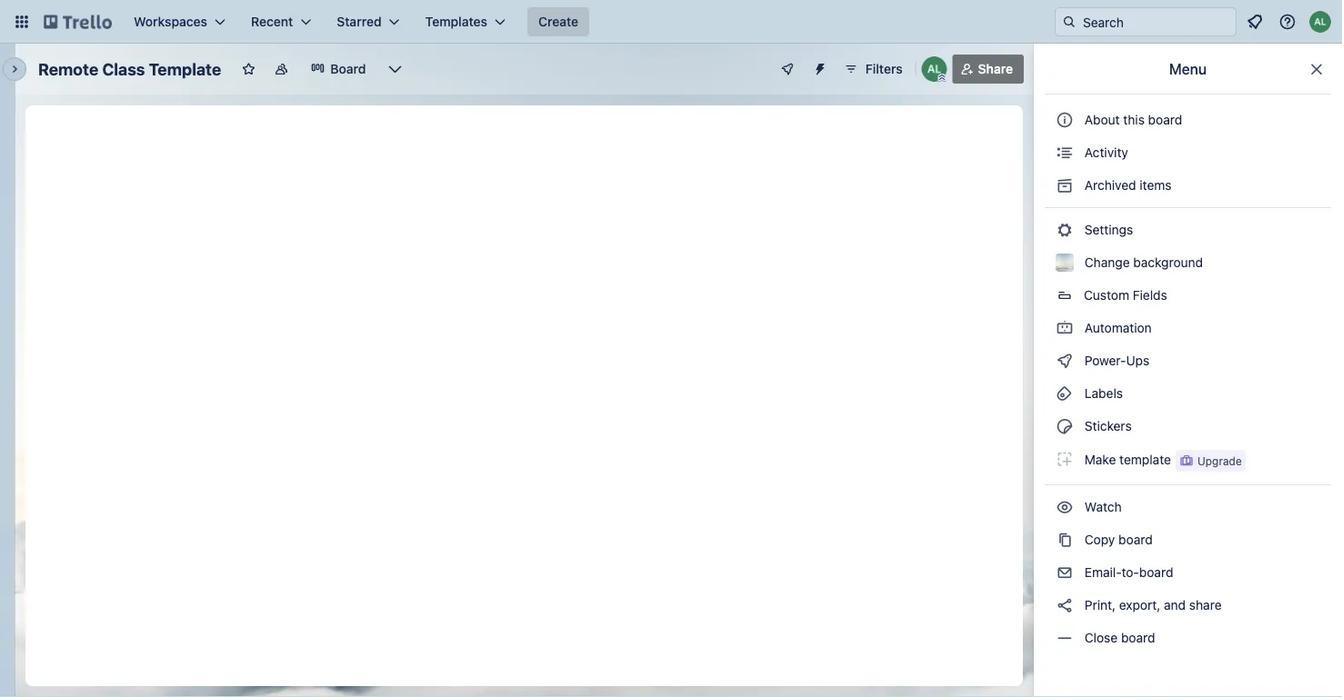 Task type: describe. For each thing, give the bounding box(es) containing it.
automation
[[1082, 321, 1152, 336]]

sm image for make template
[[1056, 450, 1074, 468]]

custom
[[1084, 288, 1130, 303]]

activity link
[[1045, 138, 1332, 167]]

settings
[[1082, 222, 1134, 237]]

custom fields
[[1084, 288, 1168, 303]]

to-
[[1122, 565, 1140, 580]]

background
[[1134, 255, 1204, 270]]

Board name text field
[[29, 55, 230, 84]]

close board link
[[1045, 624, 1332, 653]]

back to home image
[[44, 7, 112, 36]]

settings link
[[1045, 216, 1332, 245]]

customize views image
[[386, 60, 404, 78]]

sm image for watch
[[1056, 498, 1074, 517]]

board inside button
[[1149, 112, 1183, 127]]

upgrade button
[[1176, 450, 1246, 472]]

fields
[[1133, 288, 1168, 303]]

copy board link
[[1045, 526, 1332, 555]]

activity
[[1082, 145, 1129, 160]]

this
[[1124, 112, 1145, 127]]

sm image for automation
[[1056, 319, 1074, 337]]

stickers
[[1082, 419, 1132, 434]]

watch link
[[1045, 493, 1332, 522]]

power ups image
[[780, 62, 795, 76]]

recent
[[251, 14, 293, 29]]

archived items
[[1082, 178, 1172, 193]]

apple lee (applelee29) image
[[1310, 11, 1332, 33]]

filters
[[866, 61, 903, 76]]

print, export, and share link
[[1045, 591, 1332, 620]]

board
[[330, 61, 366, 76]]

automation image
[[806, 55, 831, 80]]

email-
[[1085, 565, 1122, 580]]

templates button
[[415, 7, 517, 36]]

sm image for settings
[[1056, 221, 1074, 239]]

sm image for copy board
[[1056, 531, 1074, 549]]

workspaces
[[134, 14, 207, 29]]

share
[[979, 61, 1013, 76]]

menu
[[1170, 60, 1207, 78]]

0 notifications image
[[1244, 11, 1266, 33]]

close
[[1085, 631, 1118, 646]]

sm image for email-to-board
[[1056, 564, 1074, 582]]

template
[[149, 59, 221, 79]]

power-ups link
[[1045, 347, 1332, 376]]

class
[[102, 59, 145, 79]]

remote
[[38, 59, 98, 79]]

and
[[1164, 598, 1186, 613]]

change
[[1085, 255, 1130, 270]]

ups
[[1127, 353, 1150, 368]]

starred button
[[326, 7, 411, 36]]

board down export,
[[1122, 631, 1156, 646]]

custom fields button
[[1045, 281, 1332, 310]]

labels
[[1082, 386, 1123, 401]]

archived items link
[[1045, 171, 1332, 200]]

remote class template
[[38, 59, 221, 79]]

export,
[[1120, 598, 1161, 613]]

open information menu image
[[1279, 13, 1297, 31]]

print,
[[1085, 598, 1116, 613]]



Task type: vqa. For each thing, say whether or not it's contained in the screenshot.
1st sm icon
yes



Task type: locate. For each thing, give the bounding box(es) containing it.
sm image left watch
[[1056, 498, 1074, 517]]

8 sm image from the top
[[1056, 564, 1074, 582]]

close board
[[1082, 631, 1156, 646]]

sm image left 'archived'
[[1056, 176, 1074, 195]]

make
[[1085, 452, 1117, 467]]

sm image for labels
[[1056, 385, 1074, 403]]

labels link
[[1045, 379, 1332, 408]]

sm image for print, export, and share
[[1056, 597, 1074, 615]]

1 sm image from the top
[[1056, 176, 1074, 195]]

board right this at the top right of page
[[1149, 112, 1183, 127]]

3 sm image from the top
[[1056, 319, 1074, 337]]

sm image for power-ups
[[1056, 352, 1074, 370]]

starred
[[337, 14, 382, 29]]

sm image inside automation link
[[1056, 319, 1074, 337]]

sm image inside activity link
[[1056, 144, 1074, 162]]

sm image left stickers
[[1056, 418, 1074, 436]]

star or unstar board image
[[241, 62, 256, 76]]

template
[[1120, 452, 1172, 467]]

about this board
[[1085, 112, 1183, 127]]

2 sm image from the top
[[1056, 221, 1074, 239]]

sm image inside "email-to-board" link
[[1056, 564, 1074, 582]]

sm image inside stickers link
[[1056, 418, 1074, 436]]

email-to-board
[[1082, 565, 1174, 580]]

create
[[539, 14, 579, 29]]

sm image left power-
[[1056, 352, 1074, 370]]

watch
[[1082, 500, 1126, 515]]

copy
[[1085, 533, 1116, 548]]

recent button
[[240, 7, 322, 36]]

sm image inside the copy board 'link'
[[1056, 531, 1074, 549]]

filters button
[[838, 55, 908, 84]]

sm image inside labels link
[[1056, 385, 1074, 403]]

sm image inside print, export, and share link
[[1056, 597, 1074, 615]]

sm image left print,
[[1056, 597, 1074, 615]]

2 sm image from the top
[[1056, 498, 1074, 517]]

change background
[[1082, 255, 1204, 270]]

automation link
[[1045, 314, 1332, 343]]

power-
[[1085, 353, 1127, 368]]

apple lee (applelee29) image
[[922, 56, 948, 82]]

items
[[1140, 178, 1172, 193]]

sm image inside archived items link
[[1056, 176, 1074, 195]]

4 sm image from the top
[[1056, 352, 1074, 370]]

primary element
[[0, 0, 1343, 44]]

upgrade
[[1198, 455, 1242, 468]]

board up to-
[[1119, 533, 1153, 548]]

share
[[1190, 598, 1222, 613]]

board link
[[300, 55, 377, 84]]

copy board
[[1082, 533, 1153, 548]]

sm image for activity
[[1056, 144, 1074, 162]]

6 sm image from the top
[[1056, 418, 1074, 436]]

archived
[[1085, 178, 1137, 193]]

sm image for stickers
[[1056, 418, 1074, 436]]

sm image
[[1056, 176, 1074, 195], [1056, 498, 1074, 517], [1056, 531, 1074, 549], [1056, 629, 1074, 648]]

sm image left make
[[1056, 450, 1074, 468]]

board up "print, export, and share"
[[1140, 565, 1174, 580]]

sm image left email-
[[1056, 564, 1074, 582]]

sm image inside the watch link
[[1056, 498, 1074, 517]]

9 sm image from the top
[[1056, 597, 1074, 615]]

sm image
[[1056, 144, 1074, 162], [1056, 221, 1074, 239], [1056, 319, 1074, 337], [1056, 352, 1074, 370], [1056, 385, 1074, 403], [1056, 418, 1074, 436], [1056, 450, 1074, 468], [1056, 564, 1074, 582], [1056, 597, 1074, 615]]

board
[[1149, 112, 1183, 127], [1119, 533, 1153, 548], [1140, 565, 1174, 580], [1122, 631, 1156, 646]]

sm image inside settings link
[[1056, 221, 1074, 239]]

sm image left the "close"
[[1056, 629, 1074, 648]]

print, export, and share
[[1082, 598, 1222, 613]]

sm image left labels
[[1056, 385, 1074, 403]]

7 sm image from the top
[[1056, 450, 1074, 468]]

board inside 'link'
[[1119, 533, 1153, 548]]

sm image for close board
[[1056, 629, 1074, 648]]

4 sm image from the top
[[1056, 629, 1074, 648]]

share button
[[953, 55, 1024, 84]]

sm image left automation
[[1056, 319, 1074, 337]]

create button
[[528, 7, 590, 36]]

workspace visible image
[[274, 62, 289, 76]]

sm image for archived items
[[1056, 176, 1074, 195]]

workspaces button
[[123, 7, 237, 36]]

search image
[[1062, 15, 1077, 29]]

5 sm image from the top
[[1056, 385, 1074, 403]]

about
[[1085, 112, 1120, 127]]

sm image inside close board link
[[1056, 629, 1074, 648]]

sm image inside power-ups link
[[1056, 352, 1074, 370]]

change background link
[[1045, 248, 1332, 277]]

sm image left settings
[[1056, 221, 1074, 239]]

power-ups
[[1082, 353, 1153, 368]]

this member is an admin of this board. image
[[938, 74, 947, 82]]

make template
[[1082, 452, 1172, 467]]

about this board button
[[1045, 106, 1332, 135]]

stickers link
[[1045, 412, 1332, 441]]

3 sm image from the top
[[1056, 531, 1074, 549]]

sm image left copy at the right bottom of the page
[[1056, 531, 1074, 549]]

sm image left activity at the top
[[1056, 144, 1074, 162]]

1 sm image from the top
[[1056, 144, 1074, 162]]

Search field
[[1077, 8, 1236, 35]]

templates
[[425, 14, 488, 29]]

email-to-board link
[[1045, 559, 1332, 588]]



